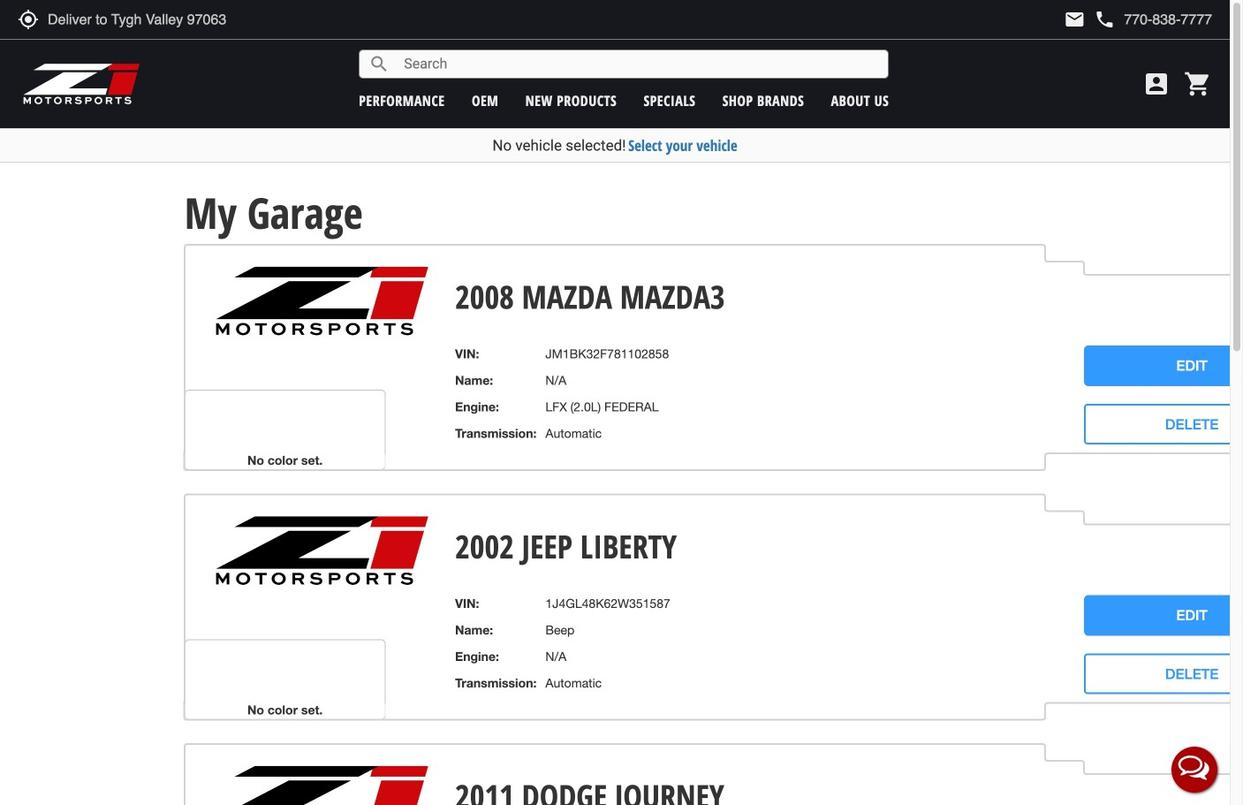 Task type: locate. For each thing, give the bounding box(es) containing it.
z1 motorsports logo image
[[22, 62, 141, 106]]

1 vertical spatial z1 image
[[214, 515, 431, 587]]

z1 image
[[214, 265, 431, 337], [214, 515, 431, 587], [214, 765, 431, 805]]

Search search field
[[390, 50, 889, 78]]

0 vertical spatial z1 image
[[214, 265, 431, 337]]

2 z1 image from the top
[[214, 515, 431, 587]]

2 vertical spatial z1 image
[[214, 765, 431, 805]]



Task type: vqa. For each thing, say whether or not it's contained in the screenshot.
3rd z1 IMAGE from the bottom
yes



Task type: describe. For each thing, give the bounding box(es) containing it.
3 z1 image from the top
[[214, 765, 431, 805]]

1 z1 image from the top
[[214, 265, 431, 337]]



